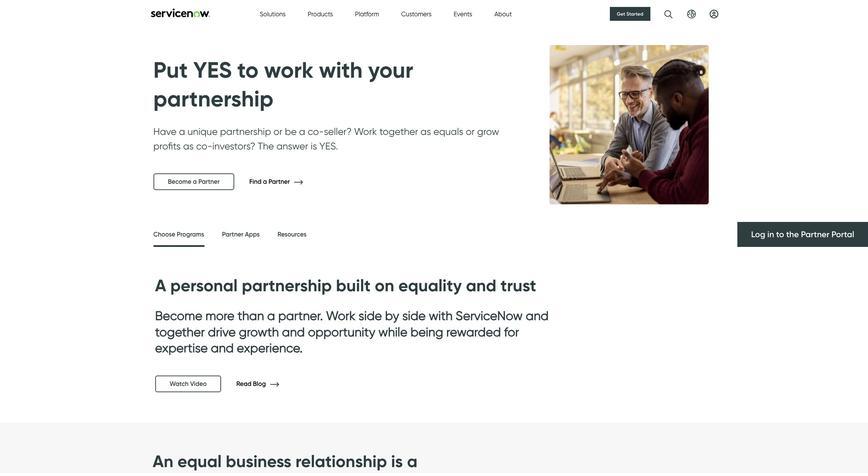 Task type: locate. For each thing, give the bounding box(es) containing it.
a inside become more than a partner. work side by side with servicenow and together drive growth and opportunity while being rewarded for expertise and experience.
[[267, 308, 275, 323]]

as
[[421, 126, 432, 137], [183, 140, 194, 152]]

1 horizontal spatial or
[[466, 126, 475, 137]]

work up opportunity
[[326, 308, 356, 323]]

0 horizontal spatial is
[[311, 140, 317, 152]]

with
[[319, 56, 363, 84], [429, 308, 453, 323]]

partnership up partner.
[[242, 275, 332, 296]]

partnership down 'yes'
[[153, 85, 274, 112]]

1 vertical spatial to
[[777, 229, 785, 239]]

partnership up investors?
[[220, 126, 271, 137]]

is inside have a unique partnership or be a co-seller? work together as equals or grow profits as co-investors? the answer is yes.
[[311, 140, 317, 152]]

1 horizontal spatial co-
[[308, 126, 324, 137]]

with inside become more than a partner. work side by side with servicenow and together drive growth and opportunity while being rewarded for expertise and experience.
[[429, 308, 453, 323]]

become more than a partner. work side by side with servicenow and together drive growth and opportunity while being rewarded for expertise and experience.
[[155, 308, 549, 356]]

watch
[[170, 380, 189, 388]]

1 horizontal spatial is
[[392, 451, 403, 472]]

by
[[386, 308, 400, 323]]

0 vertical spatial work
[[355, 126, 377, 137]]

0 horizontal spatial co-
[[196, 140, 213, 152]]

to
[[238, 56, 259, 84], [777, 229, 785, 239]]

yes
[[193, 56, 232, 84]]

read blog
[[237, 380, 268, 388]]

log
[[752, 229, 766, 239]]

two women and a man sitting and having a nice conversation image
[[528, 28, 722, 222]]

partner.
[[279, 308, 323, 323]]

or left grow
[[466, 126, 475, 137]]

a
[[179, 126, 185, 137], [299, 126, 306, 137], [263, 178, 267, 186], [193, 178, 197, 186], [267, 308, 275, 323], [407, 451, 418, 472]]

work right the seller?
[[355, 126, 377, 137]]

0 horizontal spatial or
[[274, 126, 283, 137]]

work
[[355, 126, 377, 137], [326, 308, 356, 323]]

1 horizontal spatial with
[[429, 308, 453, 323]]

choose
[[153, 231, 175, 238]]

partner
[[269, 178, 290, 186], [199, 178, 220, 186], [802, 229, 830, 239], [222, 231, 244, 238]]

unique
[[188, 126, 218, 137]]

products button
[[308, 9, 333, 19]]

1 vertical spatial co-
[[196, 140, 213, 152]]

find
[[250, 178, 262, 186]]

1 vertical spatial with
[[429, 308, 453, 323]]

rewarded
[[447, 324, 501, 339]]

as down unique
[[183, 140, 194, 152]]

answer
[[277, 140, 309, 152]]

equality
[[399, 275, 462, 296]]

to for the
[[777, 229, 785, 239]]

become a partner
[[168, 178, 220, 186]]

become inside become more than a partner. work side by side with servicenow and together drive growth and opportunity while being rewarded for expertise and experience.
[[155, 308, 203, 323]]

more
[[206, 308, 235, 323]]

investors?
[[213, 140, 256, 152]]

a
[[155, 275, 166, 296]]

1 horizontal spatial as
[[421, 126, 432, 137]]

with inside put yes to work with your partnership
[[319, 56, 363, 84]]

become a partner link
[[153, 174, 234, 190]]

co- up yes.
[[308, 126, 324, 137]]

about
[[495, 10, 512, 18]]

0 horizontal spatial together
[[155, 324, 205, 339]]

is
[[311, 140, 317, 152], [392, 451, 403, 472]]

to inside put yes to work with your partnership
[[238, 56, 259, 84]]

partnership inside put yes to work with your partnership
[[153, 85, 274, 112]]

or left be
[[274, 126, 283, 137]]

1 vertical spatial as
[[183, 140, 194, 152]]

side up being on the bottom of the page
[[403, 308, 426, 323]]

partnership down business at the bottom left of page
[[189, 473, 279, 473]]

1 vertical spatial together
[[155, 324, 205, 339]]

1 horizontal spatial to
[[777, 229, 785, 239]]

your
[[369, 56, 414, 84]]

together
[[380, 126, 419, 137], [155, 324, 205, 339]]

become
[[168, 178, 192, 186], [155, 308, 203, 323]]

and
[[466, 275, 497, 296], [526, 308, 549, 323], [282, 324, 305, 339], [211, 340, 234, 356]]

expertise
[[155, 340, 208, 356]]

servicenow image
[[150, 8, 211, 17]]

yes.
[[320, 140, 338, 152]]

0 vertical spatial together
[[380, 126, 419, 137]]

0 horizontal spatial to
[[238, 56, 259, 84]]

0 vertical spatial is
[[311, 140, 317, 152]]

a personal partnership built on equality and trust
[[155, 275, 537, 296]]

partnership
[[153, 85, 274, 112], [220, 126, 271, 137], [242, 275, 332, 296], [189, 473, 279, 473]]

0 vertical spatial with
[[319, 56, 363, 84]]

1 or from the left
[[274, 126, 283, 137]]

being
[[411, 324, 444, 339]]

log in to the partner portal link
[[738, 222, 869, 247]]

log in to the partner portal
[[752, 229, 855, 239]]

experience.
[[237, 340, 303, 356]]

put yes to work with your partnership
[[153, 56, 414, 112]]

0 vertical spatial become
[[168, 178, 192, 186]]

1 vertical spatial work
[[326, 308, 356, 323]]

0 vertical spatial to
[[238, 56, 259, 84]]

1 vertical spatial is
[[392, 451, 403, 472]]

as left 'equals'
[[421, 126, 432, 137]]

1 vertical spatial become
[[155, 308, 203, 323]]

started
[[627, 11, 644, 17]]

partnership inside have a unique partnership or be a co-seller? work together as equals or grow profits as co-investors? the answer is yes.
[[220, 126, 271, 137]]

1 horizontal spatial side
[[403, 308, 426, 323]]

is inside an equal business relationship is a true partnership
[[392, 451, 403, 472]]

solutions button
[[260, 9, 286, 19]]

built
[[336, 275, 371, 296]]

profits
[[153, 140, 181, 152]]

co- down unique
[[196, 140, 213, 152]]

relationship
[[296, 451, 387, 472]]

0 horizontal spatial as
[[183, 140, 194, 152]]

choose programs link
[[153, 222, 204, 249]]

side left by
[[359, 308, 382, 323]]

video
[[190, 380, 207, 388]]

resources link
[[278, 222, 307, 247]]

or
[[274, 126, 283, 137], [466, 126, 475, 137]]

side
[[359, 308, 382, 323], [403, 308, 426, 323]]

get started
[[617, 11, 644, 17]]

co-
[[308, 126, 324, 137], [196, 140, 213, 152]]

trust
[[501, 275, 537, 296]]

1 horizontal spatial together
[[380, 126, 419, 137]]

find a partner
[[250, 178, 292, 186]]

0 horizontal spatial side
[[359, 308, 382, 323]]

0 horizontal spatial with
[[319, 56, 363, 84]]



Task type: describe. For each thing, give the bounding box(es) containing it.
choose programs
[[153, 231, 204, 238]]

have a unique partnership or be a co-seller? work together as equals or grow profits as co-investors? the answer is yes.
[[153, 126, 500, 152]]

2 or from the left
[[466, 126, 475, 137]]

have
[[153, 126, 177, 137]]

growth
[[239, 324, 279, 339]]

on
[[375, 275, 395, 296]]

servicenow
[[456, 308, 523, 323]]

work inside have a unique partnership or be a co-seller? work together as equals or grow profits as co-investors? the answer is yes.
[[355, 126, 377, 137]]

blog
[[253, 380, 266, 388]]

resources
[[278, 231, 307, 238]]

work inside become more than a partner. work side by side with servicenow and together drive growth and opportunity while being rewarded for expertise and experience.
[[326, 308, 356, 323]]

portal
[[832, 229, 855, 239]]

put
[[153, 56, 188, 84]]

business
[[226, 451, 292, 472]]

customers
[[402, 10, 432, 18]]

2 side from the left
[[403, 308, 426, 323]]

get
[[617, 11, 626, 17]]

an equal business relationship is a true partnership
[[153, 451, 418, 473]]

platform button
[[355, 9, 379, 19]]

programs
[[177, 231, 204, 238]]

together inside have a unique partnership or be a co-seller? work together as equals or grow profits as co-investors? the answer is yes.
[[380, 126, 419, 137]]

than
[[238, 308, 264, 323]]

become for become more than a partner. work side by side with servicenow and together drive growth and opportunity while being rewarded for expertise and experience.
[[155, 308, 203, 323]]

the
[[787, 229, 800, 239]]

watch video
[[170, 380, 207, 388]]

watch video link
[[155, 376, 221, 392]]

drive
[[208, 324, 236, 339]]

partner apps link
[[222, 222, 260, 247]]

become for become a partner
[[168, 178, 192, 186]]

grow
[[478, 126, 500, 137]]

to for work
[[238, 56, 259, 84]]

0 vertical spatial as
[[421, 126, 432, 137]]

read
[[237, 380, 252, 388]]

personal
[[171, 275, 238, 296]]

be
[[285, 126, 297, 137]]

work
[[264, 56, 314, 84]]

the
[[258, 140, 274, 152]]

go to servicenow account image
[[710, 10, 719, 18]]

for
[[505, 324, 520, 339]]

customers button
[[402, 9, 432, 19]]

an
[[153, 451, 174, 472]]

events
[[454, 10, 473, 18]]

equal
[[178, 451, 222, 472]]

get started link
[[611, 7, 651, 21]]

find a partner link
[[250, 178, 314, 186]]

events button
[[454, 9, 473, 19]]

equals
[[434, 126, 464, 137]]

seller?
[[324, 126, 352, 137]]

opportunity
[[308, 324, 376, 339]]

a inside an equal business relationship is a true partnership
[[407, 451, 418, 472]]

read blog link
[[237, 380, 290, 388]]

0 vertical spatial co-
[[308, 126, 324, 137]]

true
[[153, 473, 184, 473]]

platform
[[355, 10, 379, 18]]

products
[[308, 10, 333, 18]]

in
[[768, 229, 775, 239]]

partner apps
[[222, 231, 260, 238]]

while
[[379, 324, 408, 339]]

about button
[[495, 9, 512, 19]]

partnership inside an equal business relationship is a true partnership
[[189, 473, 279, 473]]

together inside become more than a partner. work side by side with servicenow and together drive growth and opportunity while being rewarded for expertise and experience.
[[155, 324, 205, 339]]

solutions
[[260, 10, 286, 18]]

apps
[[245, 231, 260, 238]]

1 side from the left
[[359, 308, 382, 323]]



Task type: vqa. For each thing, say whether or not it's contained in the screenshot.
opportunity
yes



